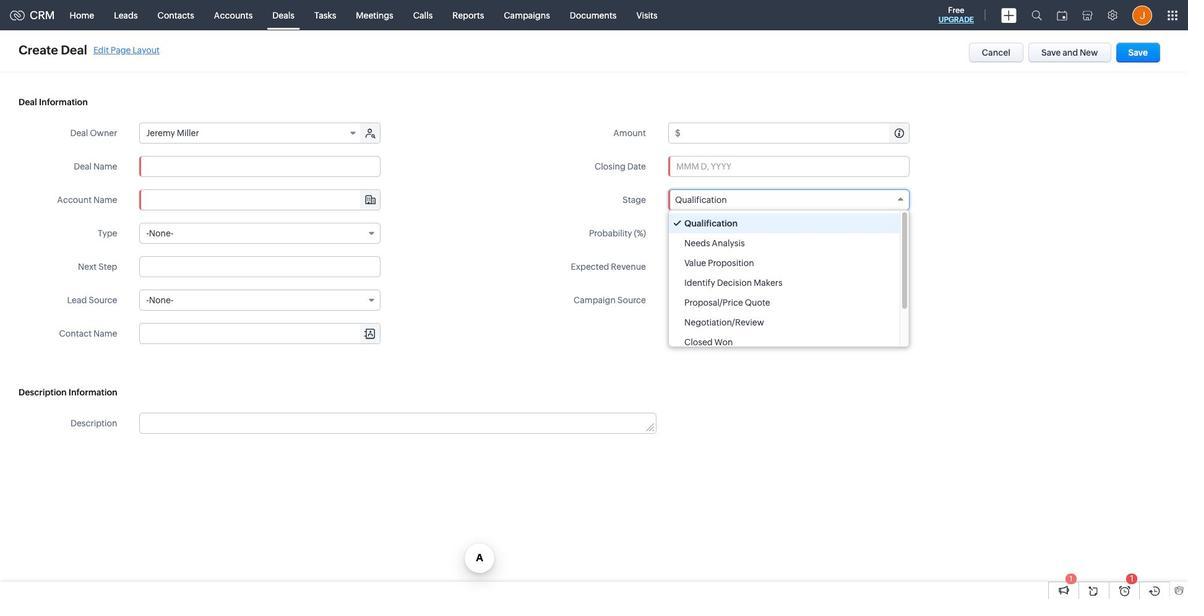 Task type: vqa. For each thing, say whether or not it's contained in the screenshot.
Profile icon
yes



Task type: locate. For each thing, give the bounding box(es) containing it.
None text field
[[140, 190, 380, 210], [669, 223, 910, 244], [140, 413, 656, 433], [140, 190, 380, 210], [669, 223, 910, 244], [140, 413, 656, 433]]

list box
[[669, 210, 909, 352]]

5 option from the top
[[669, 293, 900, 313]]

create menu element
[[994, 0, 1024, 30]]

None text field
[[683, 123, 909, 143], [140, 156, 381, 177], [140, 256, 381, 277], [683, 257, 909, 277], [140, 324, 380, 344], [683, 123, 909, 143], [140, 156, 381, 177], [140, 256, 381, 277], [683, 257, 909, 277], [140, 324, 380, 344]]

MMM D, YYYY text field
[[669, 156, 910, 177]]

option
[[669, 214, 900, 233], [669, 233, 900, 253], [669, 253, 900, 273], [669, 273, 900, 293], [669, 293, 900, 313], [669, 313, 900, 332], [669, 332, 900, 352]]

search element
[[1024, 0, 1050, 30]]

profile element
[[1125, 0, 1160, 30]]

None field
[[140, 123, 362, 143], [669, 189, 910, 210], [140, 190, 380, 210], [140, 223, 381, 244], [140, 290, 381, 311], [140, 324, 380, 344], [140, 123, 362, 143], [669, 189, 910, 210], [140, 190, 380, 210], [140, 223, 381, 244], [140, 290, 381, 311], [140, 324, 380, 344]]

calendar image
[[1057, 10, 1068, 20]]



Task type: describe. For each thing, give the bounding box(es) containing it.
7 option from the top
[[669, 332, 900, 352]]

create menu image
[[1002, 8, 1017, 23]]

3 option from the top
[[669, 253, 900, 273]]

1 option from the top
[[669, 214, 900, 233]]

4 option from the top
[[669, 273, 900, 293]]

logo image
[[10, 10, 25, 20]]

search image
[[1032, 10, 1042, 20]]

profile image
[[1133, 5, 1153, 25]]

2 option from the top
[[669, 233, 900, 253]]

6 option from the top
[[669, 313, 900, 332]]



